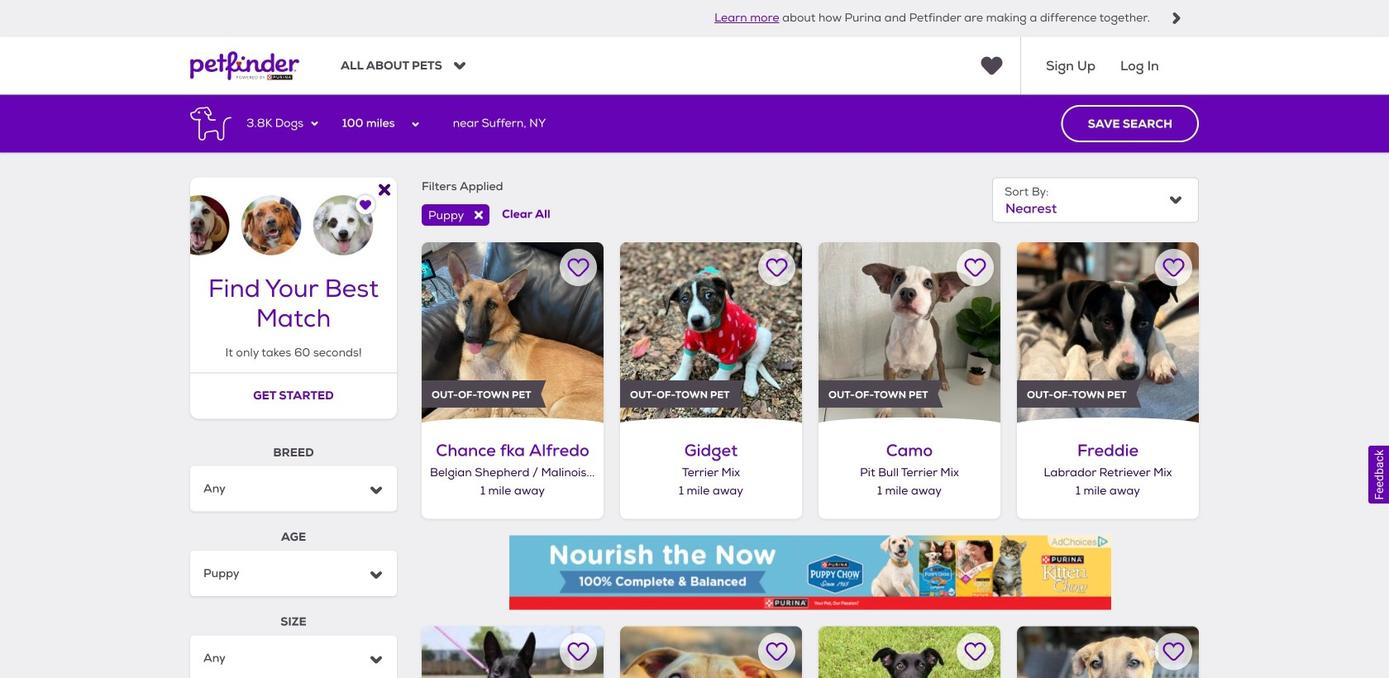 Task type: locate. For each thing, give the bounding box(es) containing it.
carter, adoptable dog, puppy male belgian shepherd / malinois & anatolian shepherd mix, 1 mile away, out-of-town pet. image
[[1017, 627, 1199, 678]]

main content
[[0, 95, 1389, 678]]

heidi, adoptable dog, puppy female shepherd & labrador retriever mix, 1 mile away, out-of-town pet. image
[[422, 627, 604, 678]]

petfinder home image
[[190, 37, 299, 95]]

river, adoptable dog, puppy male labrador retriever mix, 1 mile away, out-of-town pet. image
[[819, 627, 1001, 678]]



Task type: describe. For each thing, give the bounding box(es) containing it.
advertisement element
[[509, 536, 1112, 610]]

gidget, adoptable dog, puppy female terrier mix, 1 mile away, out-of-town pet. image
[[620, 242, 802, 424]]

potential dog matches image
[[190, 177, 397, 256]]

chance fka alfredo, adoptable dog, puppy male belgian shepherd / malinois mix, 1 mile away, out-of-town pet. image
[[422, 242, 604, 424]]

camo, adoptable dog, puppy male pit bull terrier mix, 1 mile away, out-of-town pet. image
[[819, 242, 1001, 424]]

freddie, adoptable dog, puppy female labrador retriever mix, 1 mile away, out-of-town pet. image
[[1017, 242, 1199, 424]]

penelope (penny), adoptable dog, puppy female pit bull terrier mix, 1 mile away, out-of-town pet. image
[[620, 627, 802, 678]]



Task type: vqa. For each thing, say whether or not it's contained in the screenshot.
PRIVACY alert dialog
no



